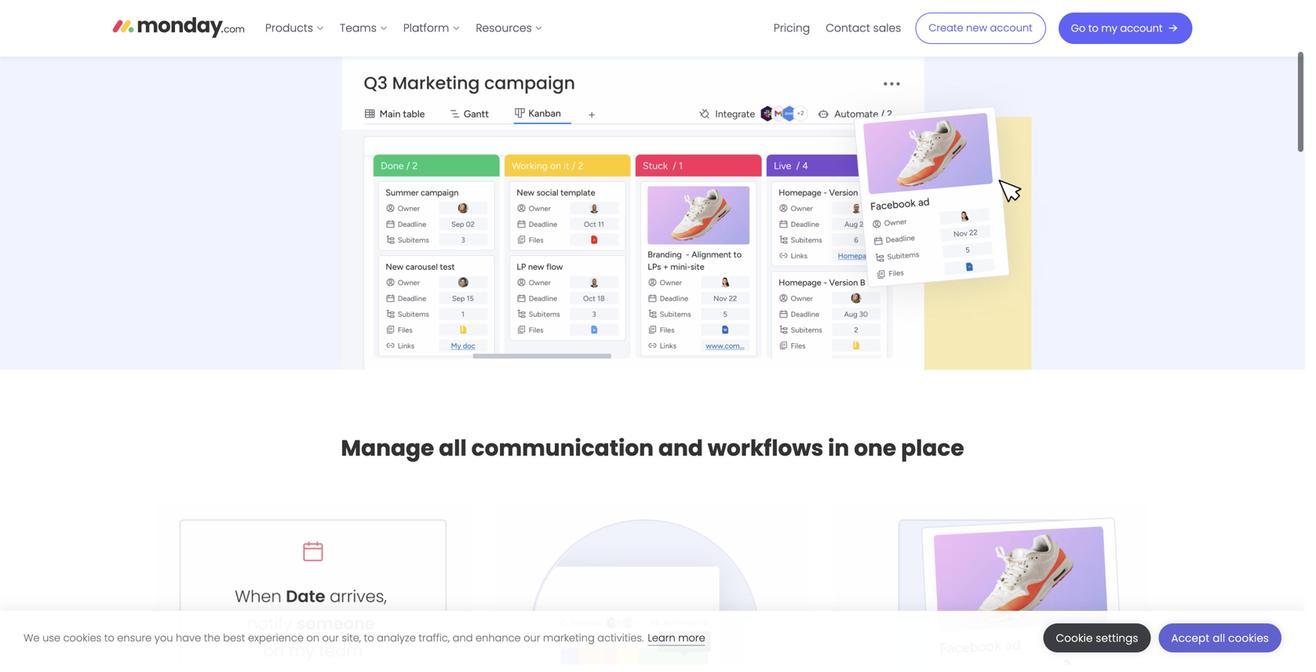 Task type: vqa. For each thing, say whether or not it's contained in the screenshot.
cookies for all
yes



Task type: describe. For each thing, give the bounding box(es) containing it.
ensure
[[117, 631, 152, 645]]

more
[[679, 631, 706, 645]]

list containing products
[[258, 0, 551, 57]]

0 vertical spatial and
[[659, 433, 704, 464]]

learn more link
[[648, 631, 706, 646]]

all for accept
[[1214, 631, 1226, 646]]

create
[[929, 21, 964, 35]]

products
[[265, 20, 313, 36]]

accept all cookies
[[1172, 631, 1270, 646]]

manage all communication and workflows in one place
[[341, 433, 965, 464]]

contact
[[826, 20, 871, 36]]

platform
[[404, 20, 449, 36]]

resources link
[[468, 16, 551, 41]]

contact sales link
[[818, 16, 910, 41]]

use
[[42, 631, 60, 645]]

you
[[155, 631, 173, 645]]

account inside go to my account button
[[1121, 21, 1163, 35]]

list containing pricing
[[766, 0, 910, 57]]

site,
[[342, 631, 361, 645]]

2 our from the left
[[524, 631, 541, 645]]

1 horizontal spatial to
[[364, 631, 374, 645]]

in
[[829, 433, 850, 464]]

cookie settings
[[1057, 631, 1139, 646]]

go to my account
[[1072, 21, 1163, 35]]

enhance
[[476, 631, 521, 645]]

create new account button
[[916, 13, 1047, 44]]

one
[[855, 433, 897, 464]]

dialog containing cookie settings
[[0, 611, 1306, 665]]

place
[[902, 433, 965, 464]]

teams link
[[332, 16, 396, 41]]

traffic,
[[419, 631, 450, 645]]

go to my account button
[[1059, 13, 1193, 44]]

1 our from the left
[[322, 631, 339, 645]]

activities.
[[598, 631, 644, 645]]

we
[[24, 631, 40, 645]]

create new account
[[929, 21, 1033, 35]]

workflows
[[708, 433, 824, 464]]

analyze
[[377, 631, 416, 645]]

the
[[204, 631, 220, 645]]

best
[[223, 631, 245, 645]]



Task type: locate. For each thing, give the bounding box(es) containing it.
our right 'on'
[[322, 631, 339, 645]]

1 horizontal spatial and
[[659, 433, 704, 464]]

and
[[659, 433, 704, 464], [453, 631, 473, 645]]

pricing
[[774, 20, 811, 36]]

1 horizontal spatial our
[[524, 631, 541, 645]]

manage
[[341, 433, 434, 464]]

cookies right the use
[[63, 631, 101, 645]]

2 list from the left
[[766, 0, 910, 57]]

all
[[439, 433, 467, 464], [1214, 631, 1226, 646]]

have
[[176, 631, 201, 645]]

pricing link
[[766, 16, 818, 41]]

account right new
[[991, 21, 1033, 35]]

experience
[[248, 631, 304, 645]]

account
[[991, 21, 1033, 35], [1121, 21, 1163, 35]]

to right site,
[[364, 631, 374, 645]]

0 horizontal spatial and
[[453, 631, 473, 645]]

we use cookies to ensure you have the best experience on our site, to analyze traffic, and enhance our marketing activities. learn more
[[24, 631, 706, 645]]

products link
[[258, 16, 332, 41]]

list
[[258, 0, 551, 57], [766, 0, 910, 57]]

all inside button
[[1214, 631, 1226, 646]]

new
[[967, 21, 988, 35]]

kanban1 image
[[157, 502, 471, 665]]

1 vertical spatial all
[[1214, 631, 1226, 646]]

communication
[[472, 433, 654, 464]]

to left ensure
[[104, 631, 114, 645]]

1 horizontal spatial list
[[766, 0, 910, 57]]

sales
[[874, 20, 902, 36]]

and inside dialog
[[453, 631, 473, 645]]

all right 'manage'
[[439, 433, 467, 464]]

dialog
[[0, 611, 1306, 665]]

cookies inside button
[[1229, 631, 1270, 646]]

1 horizontal spatial cookies
[[1229, 631, 1270, 646]]

kanban header image
[[257, 20, 1049, 370]]

0 horizontal spatial all
[[439, 433, 467, 464]]

my
[[1102, 21, 1118, 35]]

our
[[322, 631, 339, 645], [524, 631, 541, 645]]

all right accept
[[1214, 631, 1226, 646]]

go
[[1072, 21, 1086, 35]]

kanban2 image
[[496, 502, 810, 665]]

to inside button
[[1089, 21, 1099, 35]]

0 horizontal spatial our
[[322, 631, 339, 645]]

cookies for use
[[63, 631, 101, 645]]

accept all cookies button
[[1160, 624, 1282, 653]]

kanban3 image
[[835, 502, 1149, 665]]

our right enhance
[[524, 631, 541, 645]]

1 horizontal spatial account
[[1121, 21, 1163, 35]]

platform link
[[396, 16, 468, 41]]

0 horizontal spatial to
[[104, 631, 114, 645]]

1 horizontal spatial all
[[1214, 631, 1226, 646]]

1 list from the left
[[258, 0, 551, 57]]

settings
[[1097, 631, 1139, 646]]

cookies
[[63, 631, 101, 645], [1229, 631, 1270, 646]]

contact sales
[[826, 20, 902, 36]]

cookies right accept
[[1229, 631, 1270, 646]]

teams
[[340, 20, 377, 36]]

resources
[[476, 20, 532, 36]]

monday.com logo image
[[113, 10, 245, 43]]

cookies for all
[[1229, 631, 1270, 646]]

cookie settings button
[[1044, 624, 1152, 653]]

0 horizontal spatial list
[[258, 0, 551, 57]]

0 vertical spatial all
[[439, 433, 467, 464]]

0 horizontal spatial cookies
[[63, 631, 101, 645]]

account right my
[[1121, 21, 1163, 35]]

cookie
[[1057, 631, 1094, 646]]

2 cookies from the left
[[1229, 631, 1270, 646]]

to
[[1089, 21, 1099, 35], [104, 631, 114, 645], [364, 631, 374, 645]]

on
[[307, 631, 320, 645]]

1 vertical spatial and
[[453, 631, 473, 645]]

2 horizontal spatial to
[[1089, 21, 1099, 35]]

to right go
[[1089, 21, 1099, 35]]

learn
[[648, 631, 676, 645]]

marketing
[[543, 631, 595, 645]]

1 cookies from the left
[[63, 631, 101, 645]]

0 horizontal spatial account
[[991, 21, 1033, 35]]

main element
[[258, 0, 1193, 57]]

accept
[[1172, 631, 1211, 646]]

account inside create new account button
[[991, 21, 1033, 35]]

all for manage
[[439, 433, 467, 464]]



